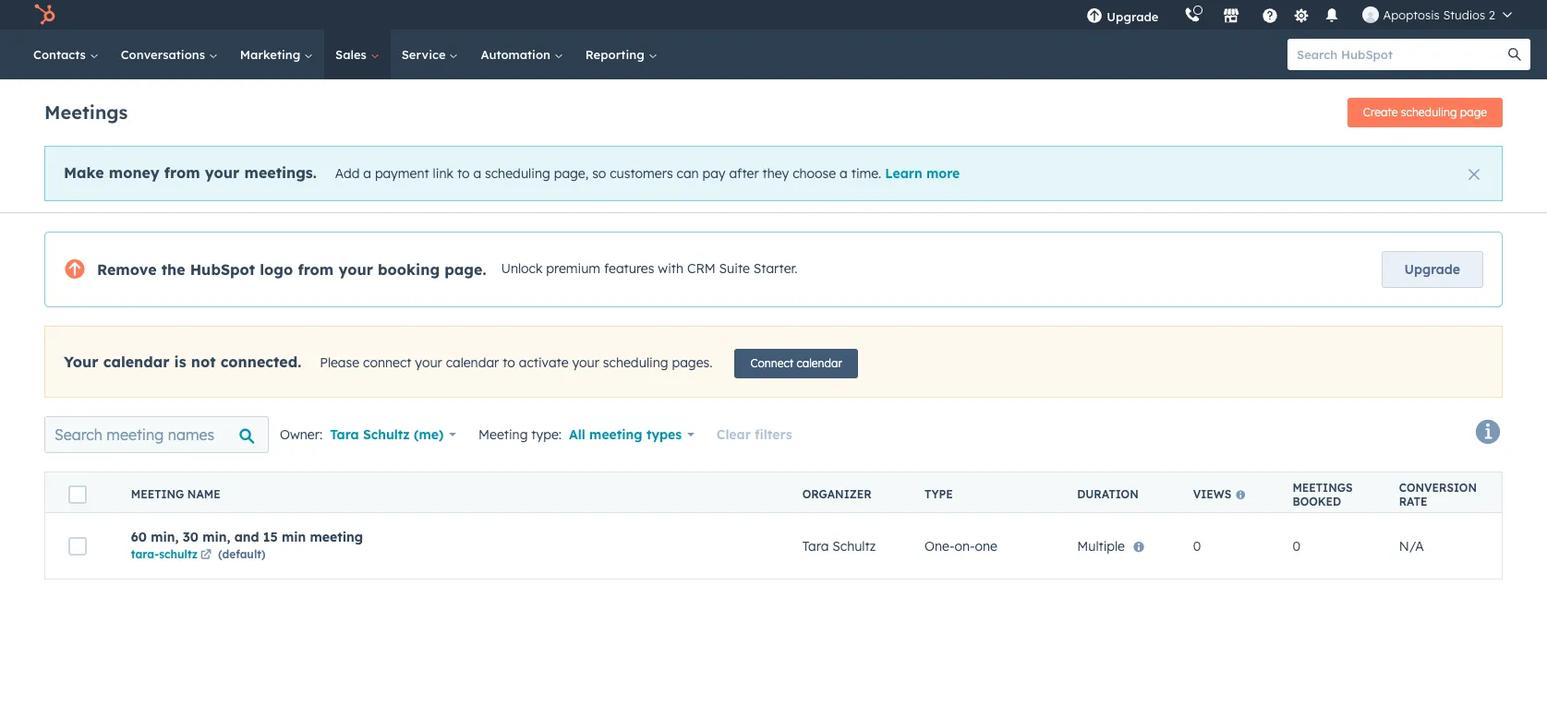 Task type: vqa. For each thing, say whether or not it's contained in the screenshot.
right scheduling
yes



Task type: describe. For each thing, give the bounding box(es) containing it.
your right activate
[[572, 355, 600, 371]]

add
[[335, 165, 360, 182]]

upgrade image
[[1087, 8, 1104, 25]]

so
[[592, 165, 606, 182]]

60 min, 30 min, and 15 min meeting
[[131, 529, 363, 546]]

15
[[263, 529, 278, 546]]

marketplaces image
[[1224, 8, 1241, 25]]

link
[[433, 165, 454, 182]]

n/a
[[1400, 538, 1425, 555]]

contacts link
[[22, 30, 110, 79]]

connected.
[[221, 353, 301, 371]]

automation link
[[470, 30, 575, 79]]

with
[[658, 261, 684, 277]]

booked
[[1293, 495, 1342, 509]]

1 vertical spatial upgrade
[[1405, 262, 1461, 278]]

Search HubSpot search field
[[1288, 39, 1515, 70]]

30
[[183, 529, 199, 546]]

your calendar is not connected.
[[64, 353, 301, 371]]

owner:
[[280, 427, 323, 444]]

conversations link
[[110, 30, 229, 79]]

clear filters button
[[717, 424, 792, 446]]

link opens in a new window image inside tara-schultz link
[[201, 550, 212, 561]]

create
[[1364, 105, 1399, 119]]

help button
[[1255, 0, 1287, 30]]

premium
[[546, 261, 601, 277]]

marketplaces button
[[1213, 0, 1252, 30]]

is
[[174, 353, 186, 371]]

tara-schultz
[[131, 548, 198, 561]]

notifications button
[[1317, 0, 1349, 30]]

meetings.
[[244, 164, 317, 182]]

booking
[[378, 261, 440, 279]]

connect calendar
[[751, 357, 843, 371]]

can
[[677, 165, 699, 182]]

meeting type:
[[479, 427, 562, 444]]

meeting inside popup button
[[590, 427, 643, 444]]

2
[[1489, 7, 1496, 22]]

after
[[729, 165, 759, 182]]

tara-
[[131, 548, 159, 561]]

remove the hubspot logo from your booking page.
[[97, 261, 487, 279]]

create scheduling page
[[1364, 105, 1488, 119]]

2 a from the left
[[474, 165, 482, 182]]

service link
[[391, 30, 470, 79]]

automation
[[481, 47, 554, 62]]

one-on-one
[[925, 538, 998, 555]]

add a payment link to a scheduling page, so customers can pay after they choose a time. learn more
[[335, 165, 960, 182]]

logo
[[260, 261, 293, 279]]

(default) button
[[218, 546, 266, 563]]

your inside alert
[[205, 164, 240, 182]]

3 a from the left
[[840, 165, 848, 182]]

page section element
[[0, 79, 1548, 213]]

make money from your meetings.
[[64, 164, 317, 182]]

choose
[[793, 165, 836, 182]]

meetings for meetings booked
[[1293, 481, 1353, 495]]

hubspot image
[[33, 4, 55, 26]]

tara schultz (me) button
[[330, 422, 456, 448]]

tara schultz
[[803, 538, 876, 555]]

from inside alert
[[164, 164, 200, 182]]

calendar for connect
[[797, 357, 843, 371]]

conversion rate
[[1400, 481, 1478, 509]]

features
[[604, 261, 655, 277]]

to for link
[[457, 165, 470, 182]]

2 vertical spatial scheduling
[[603, 355, 669, 371]]

upgrade link
[[1382, 251, 1484, 288]]

organizer
[[803, 488, 872, 502]]

hubspot
[[190, 261, 255, 279]]

meeting for meeting type:
[[479, 427, 528, 444]]

your
[[64, 353, 98, 371]]

0 horizontal spatial upgrade
[[1107, 9, 1159, 24]]

type
[[925, 488, 953, 502]]

sales link
[[324, 30, 391, 79]]

your right 'connect' on the left of page
[[415, 355, 442, 371]]

reporting
[[586, 47, 648, 62]]

apoptosis studios 2 button
[[1352, 0, 1524, 30]]

calendar for your
[[103, 353, 170, 371]]

meetings banner
[[44, 92, 1503, 128]]

meetings for meetings
[[44, 100, 128, 123]]

unlock premium features with crm suite starter.
[[501, 261, 798, 277]]

apoptosis studios 2
[[1384, 7, 1496, 22]]

schultz for tara schultz (me)
[[363, 427, 410, 444]]

1 horizontal spatial from
[[298, 261, 334, 279]]

name
[[187, 488, 221, 502]]

make money from your meetings. alert
[[44, 146, 1503, 201]]

type:
[[532, 427, 562, 444]]

search button
[[1500, 39, 1531, 70]]

make
[[64, 164, 104, 182]]

money
[[109, 164, 160, 182]]

1 min, from the left
[[151, 529, 179, 546]]

0 horizontal spatial meeting
[[310, 529, 363, 546]]

schultz for tara schultz
[[833, 538, 876, 555]]

tara schultz (me)
[[330, 427, 444, 444]]

learn more link
[[886, 165, 960, 182]]

(default)
[[218, 548, 266, 561]]

contacts
[[33, 47, 89, 62]]

conversations
[[121, 47, 209, 62]]

multiple
[[1078, 538, 1125, 555]]

filters
[[755, 427, 792, 444]]

close image
[[1469, 169, 1480, 180]]

not
[[191, 353, 216, 371]]

duration
[[1078, 488, 1139, 502]]

notifications image
[[1325, 8, 1341, 25]]

(me)
[[414, 427, 444, 444]]

page
[[1461, 105, 1488, 119]]

60
[[131, 529, 147, 546]]

2 min, from the left
[[202, 529, 230, 546]]



Task type: locate. For each thing, give the bounding box(es) containing it.
all meeting types button
[[569, 422, 695, 448]]

0 vertical spatial meetings
[[44, 100, 128, 123]]

meetings inside meetings banner
[[44, 100, 128, 123]]

1 horizontal spatial meetings
[[1293, 481, 1353, 495]]

to left activate
[[503, 355, 515, 371]]

remove
[[97, 261, 157, 279]]

menu item
[[1172, 0, 1176, 30]]

2 horizontal spatial calendar
[[797, 357, 843, 371]]

calling icon image
[[1185, 7, 1202, 24]]

1 horizontal spatial meeting
[[479, 427, 528, 444]]

0 vertical spatial meeting
[[479, 427, 528, 444]]

types
[[647, 427, 682, 444]]

tara down organizer
[[803, 538, 829, 555]]

0 horizontal spatial meeting
[[131, 488, 184, 502]]

connect calendar button
[[735, 349, 858, 379]]

Search meeting names search field
[[44, 417, 269, 454]]

menu
[[1074, 0, 1526, 30]]

all meeting types
[[569, 427, 682, 444]]

0 down booked
[[1293, 538, 1301, 555]]

your left meetings. at the top left of page
[[205, 164, 240, 182]]

1 vertical spatial meetings
[[1293, 481, 1353, 495]]

page.
[[445, 261, 487, 279]]

1 vertical spatial meeting
[[131, 488, 184, 502]]

sales
[[335, 47, 370, 62]]

tara schultz image
[[1363, 6, 1380, 23]]

to inside make money from your meetings. alert
[[457, 165, 470, 182]]

tara inside 'popup button'
[[330, 427, 359, 444]]

create scheduling page button
[[1348, 98, 1503, 128]]

scheduling left page on the right of the page
[[1402, 105, 1458, 119]]

0 horizontal spatial min,
[[151, 529, 179, 546]]

one-
[[925, 538, 955, 555]]

calendar
[[103, 353, 170, 371], [446, 355, 499, 371], [797, 357, 843, 371]]

from right logo
[[298, 261, 334, 279]]

1 a from the left
[[363, 165, 371, 182]]

2 horizontal spatial a
[[840, 165, 848, 182]]

the
[[161, 261, 185, 279]]

customers
[[610, 165, 673, 182]]

2 horizontal spatial scheduling
[[1402, 105, 1458, 119]]

meetings down contacts link
[[44, 100, 128, 123]]

1 vertical spatial from
[[298, 261, 334, 279]]

0 down views
[[1194, 538, 1202, 555]]

rate
[[1400, 495, 1428, 509]]

0 vertical spatial from
[[164, 164, 200, 182]]

pay
[[703, 165, 726, 182]]

marketing
[[240, 47, 304, 62]]

help image
[[1263, 8, 1279, 25]]

schultz down organizer
[[833, 538, 876, 555]]

0 horizontal spatial calendar
[[103, 353, 170, 371]]

a right link
[[474, 165, 482, 182]]

menu containing apoptosis studios 2
[[1074, 0, 1526, 30]]

meeting
[[590, 427, 643, 444], [310, 529, 363, 546]]

please
[[320, 355, 360, 371]]

0 horizontal spatial meetings
[[44, 100, 128, 123]]

tara for tara schultz (me)
[[330, 427, 359, 444]]

1 link opens in a new window image from the top
[[201, 548, 212, 564]]

1 horizontal spatial calendar
[[446, 355, 499, 371]]

tara for tara schultz
[[803, 538, 829, 555]]

meeting right all
[[590, 427, 643, 444]]

meetings left rate
[[1293, 481, 1353, 495]]

meeting
[[479, 427, 528, 444], [131, 488, 184, 502]]

1 horizontal spatial meeting
[[590, 427, 643, 444]]

search image
[[1509, 48, 1522, 61]]

0 vertical spatial upgrade
[[1107, 9, 1159, 24]]

0 horizontal spatial from
[[164, 164, 200, 182]]

min, up tara-schultz
[[151, 529, 179, 546]]

connect
[[751, 357, 794, 371]]

0 horizontal spatial schultz
[[363, 427, 410, 444]]

more
[[927, 165, 960, 182]]

pages.
[[672, 355, 713, 371]]

to for calendar
[[503, 355, 515, 371]]

1 horizontal spatial schultz
[[833, 538, 876, 555]]

0 horizontal spatial tara
[[330, 427, 359, 444]]

meeting left type:
[[479, 427, 528, 444]]

clear filters
[[717, 427, 792, 444]]

schultz inside 'popup button'
[[363, 427, 410, 444]]

1 vertical spatial scheduling
[[485, 165, 551, 182]]

calendar left is
[[103, 353, 170, 371]]

2 link opens in a new window image from the top
[[201, 550, 212, 561]]

meeting right min
[[310, 529, 363, 546]]

time.
[[852, 165, 882, 182]]

settings link
[[1290, 5, 1314, 24]]

one
[[975, 538, 998, 555]]

please connect your calendar to activate your scheduling pages.
[[320, 355, 713, 371]]

tara right owner:
[[330, 427, 359, 444]]

1 horizontal spatial to
[[503, 355, 515, 371]]

tara-schultz link
[[131, 548, 214, 564]]

unlock
[[501, 261, 543, 277]]

calling icon button
[[1178, 3, 1209, 27]]

calendar left activate
[[446, 355, 499, 371]]

0 vertical spatial to
[[457, 165, 470, 182]]

tara
[[330, 427, 359, 444], [803, 538, 829, 555]]

clear
[[717, 427, 751, 444]]

1 vertical spatial to
[[503, 355, 515, 371]]

scheduling left "page,"
[[485, 165, 551, 182]]

1 vertical spatial schultz
[[833, 538, 876, 555]]

link opens in a new window image
[[201, 548, 212, 564], [201, 550, 212, 561]]

0 vertical spatial tara
[[330, 427, 359, 444]]

your left booking
[[339, 261, 373, 279]]

scheduling inside make money from your meetings. alert
[[485, 165, 551, 182]]

a left time.
[[840, 165, 848, 182]]

min
[[282, 529, 306, 546]]

conversion
[[1400, 481, 1478, 495]]

0 horizontal spatial scheduling
[[485, 165, 551, 182]]

schultz
[[363, 427, 410, 444], [833, 538, 876, 555]]

a right add
[[363, 165, 371, 182]]

0 vertical spatial meeting
[[590, 427, 643, 444]]

views
[[1194, 488, 1232, 502]]

0 horizontal spatial a
[[363, 165, 371, 182]]

meetings
[[44, 100, 128, 123], [1293, 481, 1353, 495]]

0 vertical spatial scheduling
[[1402, 105, 1458, 119]]

1 0 from the left
[[1194, 538, 1202, 555]]

suite
[[719, 261, 750, 277]]

reporting link
[[575, 30, 669, 79]]

calendar right connect at the bottom
[[797, 357, 843, 371]]

to
[[457, 165, 470, 182], [503, 355, 515, 371]]

scheduling
[[1402, 105, 1458, 119], [485, 165, 551, 182], [603, 355, 669, 371]]

a
[[363, 165, 371, 182], [474, 165, 482, 182], [840, 165, 848, 182]]

all
[[569, 427, 586, 444]]

activate
[[519, 355, 569, 371]]

from right money
[[164, 164, 200, 182]]

calendar inside connect calendar button
[[797, 357, 843, 371]]

settings image
[[1294, 8, 1310, 24]]

1 horizontal spatial a
[[474, 165, 482, 182]]

and
[[234, 529, 259, 546]]

1 vertical spatial tara
[[803, 538, 829, 555]]

1 horizontal spatial upgrade
[[1405, 262, 1461, 278]]

1 horizontal spatial scheduling
[[603, 355, 669, 371]]

scheduling left the pages.
[[603, 355, 669, 371]]

they
[[763, 165, 789, 182]]

1 horizontal spatial tara
[[803, 538, 829, 555]]

meetings booked
[[1293, 481, 1353, 509]]

to right link
[[457, 165, 470, 182]]

marketing link
[[229, 30, 324, 79]]

meeting name
[[131, 488, 221, 502]]

studios
[[1444, 7, 1486, 22]]

meeting for meeting name
[[131, 488, 184, 502]]

upgrade
[[1107, 9, 1159, 24], [1405, 262, 1461, 278]]

learn
[[886, 165, 923, 182]]

min, right "30"
[[202, 529, 230, 546]]

1 horizontal spatial min,
[[202, 529, 230, 546]]

0 vertical spatial schultz
[[363, 427, 410, 444]]

from
[[164, 164, 200, 182], [298, 261, 334, 279]]

1 vertical spatial meeting
[[310, 529, 363, 546]]

2 0 from the left
[[1293, 538, 1301, 555]]

crm
[[687, 261, 716, 277]]

schultz left (me)
[[363, 427, 410, 444]]

1 horizontal spatial 0
[[1293, 538, 1301, 555]]

scheduling inside button
[[1402, 105, 1458, 119]]

your
[[205, 164, 240, 182], [339, 261, 373, 279], [415, 355, 442, 371], [572, 355, 600, 371]]

hubspot link
[[22, 4, 69, 26]]

0 horizontal spatial 0
[[1194, 538, 1202, 555]]

apoptosis
[[1384, 7, 1440, 22]]

meeting left name
[[131, 488, 184, 502]]

0 horizontal spatial to
[[457, 165, 470, 182]]



